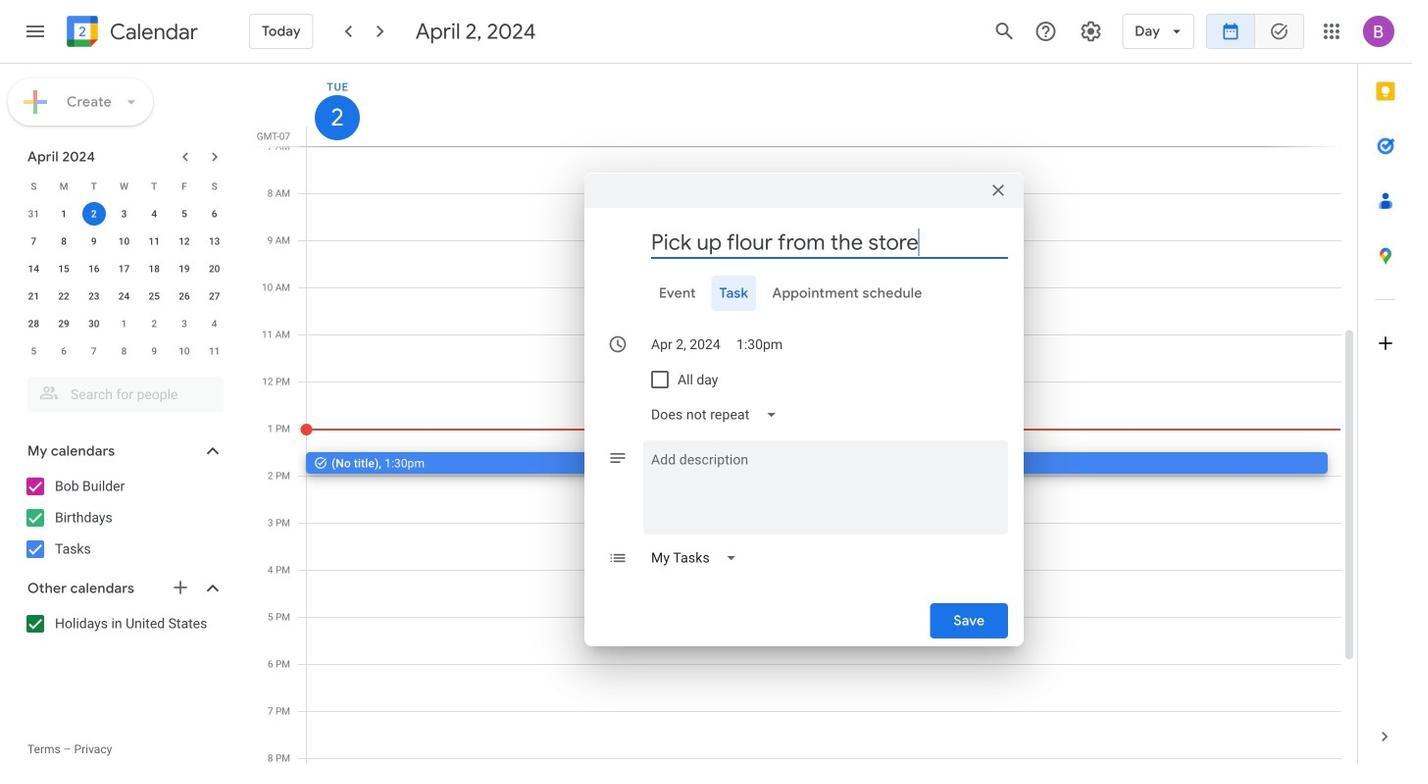 Task type: describe. For each thing, give the bounding box(es) containing it.
29 element
[[52, 312, 76, 335]]

8 element
[[52, 230, 76, 253]]

13 element
[[203, 230, 226, 253]]

3 element
[[112, 202, 136, 226]]

Search for people text field
[[39, 377, 212, 412]]

30 element
[[82, 312, 106, 335]]

may 9 element
[[142, 339, 166, 363]]

may 8 element
[[112, 339, 136, 363]]

6 row from the top
[[19, 310, 230, 337]]

22 element
[[52, 284, 76, 308]]

19 element
[[173, 257, 196, 281]]

Add title text field
[[651, 228, 1008, 257]]

Add description text field
[[644, 448, 1008, 519]]

may 2 element
[[142, 312, 166, 335]]

settings menu image
[[1079, 20, 1103, 43]]

4 row from the top
[[19, 255, 230, 283]]

26 element
[[173, 284, 196, 308]]

23 element
[[82, 284, 106, 308]]

may 10 element
[[173, 339, 196, 363]]

add other calendars image
[[171, 578, 190, 597]]

may 11 element
[[203, 339, 226, 363]]

my calendars list
[[4, 471, 243, 565]]

2 row from the top
[[19, 200, 230, 228]]

28 element
[[22, 312, 45, 335]]

17 element
[[112, 257, 136, 281]]

april 2024 grid
[[19, 173, 230, 365]]

15 element
[[52, 257, 76, 281]]

cell inside april 2024 'grid'
[[79, 200, 109, 228]]

may 1 element
[[112, 312, 136, 335]]



Task type: vqa. For each thing, say whether or not it's contained in the screenshot.
1st tree
no



Task type: locate. For each thing, give the bounding box(es) containing it.
heading
[[106, 20, 198, 44]]

may 3 element
[[173, 312, 196, 335]]

1 element
[[52, 202, 76, 226]]

5 element
[[173, 202, 196, 226]]

row down "may 1" element
[[19, 337, 230, 365]]

16 element
[[82, 257, 106, 281]]

row group
[[19, 200, 230, 365]]

row up the 10 element
[[19, 200, 230, 228]]

row down 17 element
[[19, 283, 230, 310]]

row up 17 element
[[19, 228, 230, 255]]

4 element
[[142, 202, 166, 226]]

may 7 element
[[82, 339, 106, 363]]

column header
[[306, 64, 1342, 146]]

None field
[[644, 391, 793, 438], [644, 535, 753, 582], [644, 391, 793, 438], [644, 535, 753, 582]]

7 row from the top
[[19, 337, 230, 365]]

row up '24' element
[[19, 255, 230, 283]]

may 4 element
[[203, 312, 226, 335]]

27 element
[[203, 284, 226, 308]]

grid
[[251, 64, 1358, 764]]

14 element
[[22, 257, 45, 281]]

7 element
[[22, 230, 45, 253]]

may 5 element
[[22, 339, 45, 363]]

row
[[19, 173, 230, 200], [19, 200, 230, 228], [19, 228, 230, 255], [19, 255, 230, 283], [19, 283, 230, 310], [19, 310, 230, 337], [19, 337, 230, 365]]

20 element
[[203, 257, 226, 281]]

3 row from the top
[[19, 228, 230, 255]]

21 element
[[22, 284, 45, 308]]

0 horizontal spatial tab list
[[600, 276, 1008, 311]]

calendar element
[[63, 12, 198, 55]]

5 row from the top
[[19, 283, 230, 310]]

12 element
[[173, 230, 196, 253]]

1 row from the top
[[19, 173, 230, 200]]

Start date text field
[[651, 327, 721, 362]]

6 element
[[203, 202, 226, 226]]

10 element
[[112, 230, 136, 253]]

Start time text field
[[737, 327, 784, 362]]

may 6 element
[[52, 339, 76, 363]]

2, today element
[[82, 202, 106, 226]]

cell
[[79, 200, 109, 228]]

1 horizontal spatial tab list
[[1359, 64, 1413, 709]]

9 element
[[82, 230, 106, 253]]

18 element
[[142, 257, 166, 281]]

row down '24' element
[[19, 310, 230, 337]]

march 31 element
[[22, 202, 45, 226]]

main drawer image
[[24, 20, 47, 43]]

row up 3 'element'
[[19, 173, 230, 200]]

heading inside calendar element
[[106, 20, 198, 44]]

tuesday, april 2, today element
[[315, 95, 360, 140]]

tab list
[[1359, 64, 1413, 709], [600, 276, 1008, 311]]

24 element
[[112, 284, 136, 308]]

11 element
[[142, 230, 166, 253]]

25 element
[[142, 284, 166, 308]]

None search field
[[0, 369, 243, 412]]



